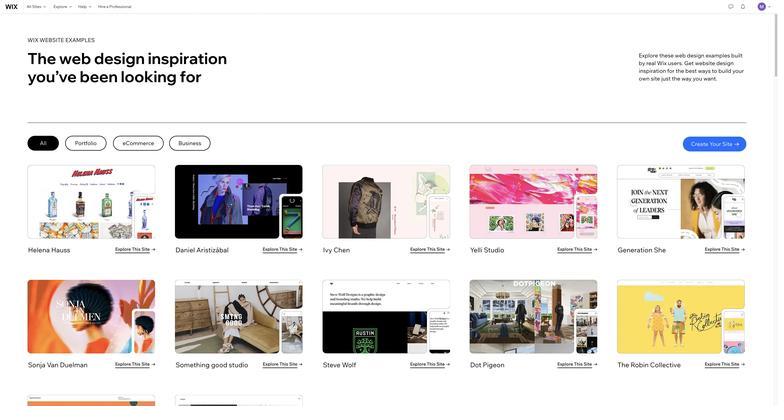 Task type: describe. For each thing, give the bounding box(es) containing it.
all
[[27, 4, 31, 9]]

sites
[[32, 4, 41, 9]]

help
[[78, 4, 87, 9]]

hire
[[98, 4, 106, 9]]

professional
[[109, 4, 131, 9]]

a
[[106, 4, 108, 9]]



Task type: locate. For each thing, give the bounding box(es) containing it.
hire a professional
[[98, 4, 131, 9]]

all sites
[[27, 4, 41, 9]]

help button
[[75, 0, 95, 13]]

hire a professional link
[[95, 0, 135, 13]]

explore
[[54, 4, 67, 9]]



Task type: vqa. For each thing, say whether or not it's contained in the screenshot.
the Help
yes



